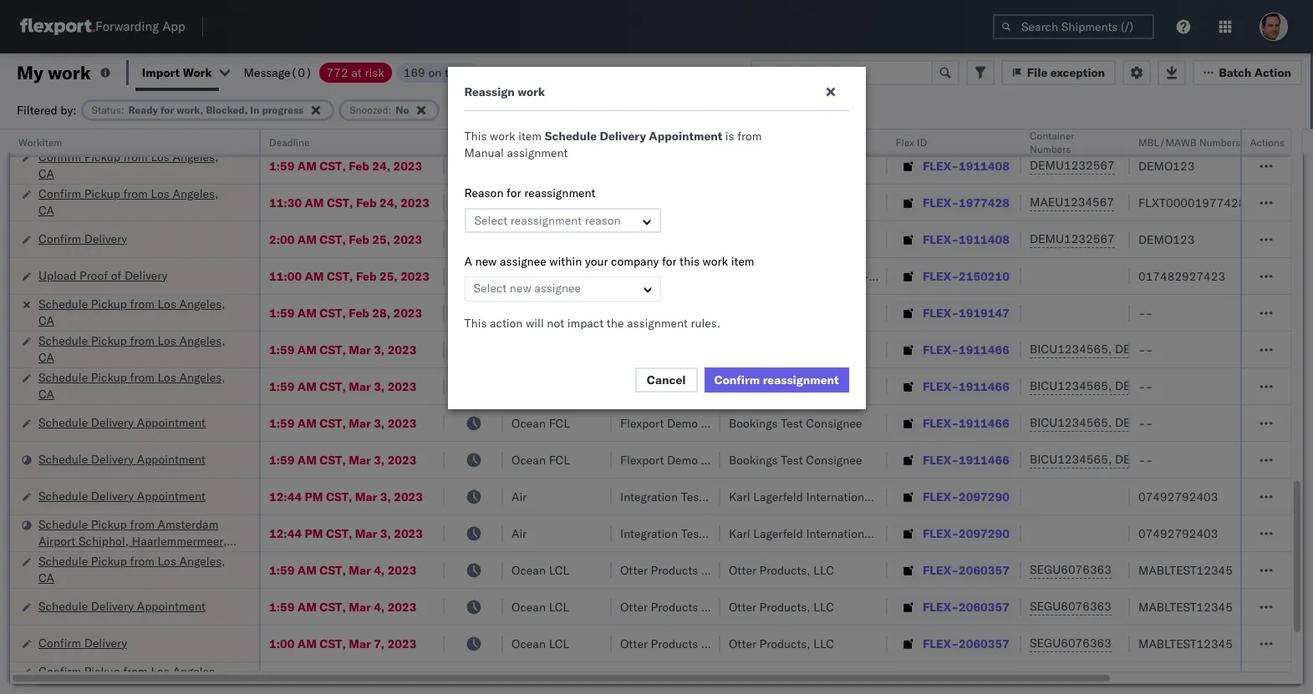 Task type: vqa. For each thing, say whether or not it's contained in the screenshot.


Task type: describe. For each thing, give the bounding box(es) containing it.
mbl/mawb numbers
[[1139, 136, 1241, 149]]

11 flex- from the top
[[923, 490, 959, 505]]

message (0)
[[244, 65, 312, 80]]

resize handle column header for mode button
[[592, 130, 612, 695]]

10 ocean from the top
[[512, 637, 546, 652]]

4 ca from the top
[[38, 350, 54, 365]]

2 12:44 pm cst, mar 3, 2023 from the top
[[269, 526, 423, 541]]

3 confirm pickup from los angeles, ca button from the top
[[38, 663, 237, 695]]

Search Shipments (/) text field
[[993, 14, 1155, 39]]

deadline
[[269, 136, 310, 149]]

schedule delivery appointment link for 3rd schedule delivery appointment button from the top of the page
[[38, 451, 206, 468]]

mbl/mawb numbers button
[[1130, 133, 1313, 150]]

2 07492792403 from the top
[[1139, 526, 1219, 541]]

flex-1977428 for 9:30 pm cst, feb 21, 2023
[[923, 122, 1010, 137]]

3 fcl from the top
[[549, 306, 570, 321]]

2 flexport from the top
[[620, 379, 664, 394]]

flxt00001977428a for 9:30 pm cst, feb 21, 2023
[[1139, 122, 1254, 137]]

10 flex- from the top
[[923, 453, 959, 468]]

app
[[162, 19, 185, 35]]

amsterdam
[[158, 517, 219, 532]]

client name
[[620, 136, 677, 149]]

1 integration from the left
[[620, 269, 678, 284]]

batch action
[[1219, 65, 1292, 80]]

4 1:59 from the top
[[269, 379, 295, 394]]

2 1:59 am cst, mar 3, 2023 from the top
[[269, 379, 417, 394]]

confirm delivery for 2:00
[[38, 231, 127, 246]]

1919147
[[959, 306, 1010, 321]]

2:00
[[269, 232, 295, 247]]

1:00 am cst, mar 7, 2023
[[269, 637, 417, 652]]

6 ocean from the top
[[512, 416, 546, 431]]

schedule inside this work item schedule delivery appointment is from manual assignment
[[545, 129, 597, 144]]

1911408 for 1:59 am cst, feb 24, 2023
[[959, 158, 1010, 173]]

schedule pickup from los angeles, ca button for flexport demo consignee
[[38, 369, 237, 404]]

import work
[[142, 65, 212, 80]]

schedule delivery appointment link for 2nd schedule delivery appointment button from the top
[[38, 414, 206, 431]]

reason
[[585, 213, 621, 228]]

resize handle column header for client name button
[[701, 130, 721, 695]]

work for reassign
[[518, 84, 545, 99]]

not
[[547, 316, 565, 331]]

flex-2060357 for confirm delivery
[[923, 637, 1010, 652]]

1 1:59 am cst, mar 4, 2023 from the top
[[269, 563, 417, 578]]

1 4, from the top
[[374, 563, 385, 578]]

3 flexport from the top
[[620, 416, 664, 431]]

schedule pickup from amsterdam airport schiphol, haarlemmermeer, netherlands
[[38, 517, 227, 566]]

pickup for 'schedule pickup from los angeles, ca' button related to flexport demo consignee
[[91, 370, 127, 385]]

pickup for 1:59 am cst, feb 24, 2023 confirm pickup from los angeles, ca button
[[84, 149, 120, 164]]

forwarding
[[95, 19, 159, 35]]

2 karl from the top
[[729, 526, 750, 541]]

3 bicu1234565, demu1232567 from the top
[[1030, 416, 1200, 431]]

4 flex- from the top
[[923, 232, 959, 247]]

snoozed
[[350, 103, 388, 116]]

schedule delivery appointment link for fifth schedule delivery appointment button from the bottom
[[38, 120, 206, 137]]

filtered
[[17, 102, 57, 117]]

workitem
[[18, 136, 62, 149]]

rules.
[[691, 316, 721, 331]]

1 flex-2097290 from the top
[[923, 490, 1010, 505]]

a
[[464, 254, 472, 269]]

11:30
[[269, 195, 302, 210]]

3 demo from the top
[[667, 416, 698, 431]]

work,
[[177, 103, 203, 116]]

assignee for a new assignee within your company for this work item
[[500, 254, 547, 269]]

llc for schedule delivery appointment
[[814, 600, 834, 615]]

mbl/mawb
[[1139, 136, 1197, 149]]

flexport. image
[[20, 18, 95, 35]]

2 12:44 from the top
[[269, 526, 302, 541]]

7 ocean from the top
[[512, 453, 546, 468]]

ocean lcl for schedule pickup from los angeles, ca
[[512, 563, 570, 578]]

select new assignee
[[474, 281, 581, 296]]

pickup for 3rd confirm pickup from los angeles, ca button from the top
[[84, 664, 120, 679]]

feb for 11:00 am cst, feb 25, 2023
[[356, 269, 377, 284]]

2 bicu1234565, demu1232567 from the top
[[1030, 379, 1200, 394]]

ready
[[128, 103, 158, 116]]

3 ocean fcl from the top
[[512, 306, 570, 321]]

import work button
[[142, 65, 212, 80]]

client
[[620, 136, 647, 149]]

flex-1911408 for 2:00 am cst, feb 25, 2023
[[923, 232, 1010, 247]]

1 bicu1234565, demu1232567 from the top
[[1030, 342, 1200, 357]]

air for schedule delivery appointment
[[512, 490, 527, 505]]

1 schedule pickup from los angeles, ca button from the top
[[38, 332, 237, 367]]

name
[[650, 136, 677, 149]]

2060357 for confirm delivery
[[959, 637, 1010, 652]]

2 c/o from the top
[[899, 526, 919, 541]]

products, for confirm delivery
[[760, 637, 811, 652]]

772 at risk
[[327, 65, 384, 80]]

forwarding app
[[95, 19, 185, 35]]

017482927423
[[1139, 269, 1226, 284]]

at
[[351, 65, 362, 80]]

3 air from the top
[[512, 526, 527, 541]]

snoozed : no
[[350, 103, 409, 116]]

2 integration test account - on ag from the left
[[729, 269, 909, 284]]

reassignment for select
[[511, 213, 582, 228]]

file
[[1027, 65, 1048, 80]]

2 bicu1234565, from the top
[[1030, 379, 1112, 394]]

confirm pickup from los angeles, ca link for 11:30
[[38, 185, 237, 219]]

1 ocean fcl from the top
[[512, 158, 570, 173]]

1 07492792403 from the top
[[1139, 490, 1219, 505]]

1 vertical spatial pm
[[305, 490, 323, 505]]

2 karl lagerfeld international b.v c/o bleckmann from the top
[[729, 526, 981, 541]]

confirm pickup from los angeles, ca button for 1:59 am cst, feb 24, 2023
[[38, 148, 237, 184]]

progress
[[262, 103, 304, 116]]

21,
[[371, 122, 390, 137]]

work right this at the top right of the page
[[703, 254, 728, 269]]

3 confirm pickup from los angeles, ca link from the top
[[38, 663, 237, 695]]

on
[[428, 65, 442, 80]]

2 international from the top
[[806, 526, 874, 541]]

1 12:44 from the top
[[269, 490, 302, 505]]

flex-1911408 for 1:59 am cst, feb 24, 2023
[[923, 158, 1010, 173]]

consignee button
[[721, 133, 871, 150]]

new for select
[[510, 281, 531, 296]]

status
[[92, 103, 121, 116]]

2060357 for schedule delivery appointment
[[959, 600, 1010, 615]]

otter products, llc for schedule delivery appointment
[[729, 600, 834, 615]]

reason
[[464, 186, 504, 201]]

: for snoozed
[[388, 103, 392, 116]]

mode
[[512, 136, 537, 149]]

container numbers button
[[1022, 126, 1114, 156]]

772
[[327, 65, 348, 80]]

1 international from the top
[[806, 490, 874, 505]]

container
[[1030, 130, 1075, 142]]

confirm delivery for 1:00
[[38, 636, 127, 651]]

1 horizontal spatial for
[[507, 186, 521, 201]]

3 confirm pickup from los angeles, ca from the top
[[38, 664, 219, 695]]

select for select new assignee
[[474, 281, 507, 296]]

2 flex-1911466 from the top
[[923, 379, 1010, 394]]

3 bicu1234565, from the top
[[1030, 416, 1112, 431]]

upload proof of delivery
[[38, 268, 168, 283]]

schedule pickup from los angeles, ca link for 'schedule pickup from los angeles, ca' button for otter products - test account
[[38, 553, 237, 587]]

track
[[445, 65, 472, 80]]

6 flex- from the top
[[923, 306, 959, 321]]

1 b.v from the top
[[877, 490, 896, 505]]

assignment inside this work item schedule delivery appointment is from manual assignment
[[507, 145, 568, 161]]

1 12:44 pm cst, mar 3, 2023 from the top
[[269, 490, 423, 505]]

9 resize handle column header from the left
[[1271, 130, 1291, 695]]

2 demo from the top
[[667, 379, 698, 394]]

confirm delivery link for 1:00 am cst, mar 7, 2023
[[38, 635, 127, 652]]

4 ocean from the top
[[512, 232, 546, 247]]

5 -- from the top
[[1139, 453, 1153, 468]]

forwarding app link
[[20, 18, 185, 35]]

numbers for mbl/mawb numbers
[[1200, 136, 1241, 149]]

airport
[[38, 534, 75, 549]]

1 1911466 from the top
[[959, 342, 1010, 357]]

schedule pickup from amsterdam airport schiphol, haarlemmermeer, netherlands link
[[38, 516, 237, 566]]

confirm for 1st the confirm pickup from los angeles, ca "link" from the bottom
[[38, 664, 81, 679]]

1 2097290 from the top
[[959, 490, 1010, 505]]

14 flex- from the top
[[923, 600, 959, 615]]

flex-2150210
[[923, 269, 1010, 284]]

3 1911466 from the top
[[959, 416, 1010, 431]]

2 schedule delivery appointment button from the top
[[38, 414, 206, 433]]

169 on track
[[404, 65, 472, 80]]

otter products - test account for schedule delivery appointment
[[620, 600, 781, 615]]

blocked,
[[206, 103, 248, 116]]

11:00
[[269, 269, 302, 284]]

products, for schedule delivery appointment
[[760, 600, 811, 615]]

1 flex- from the top
[[923, 122, 959, 137]]

1 1:59 am cst, mar 3, 2023 from the top
[[269, 342, 417, 357]]

8 1:59 from the top
[[269, 600, 295, 615]]

3 1:59 am cst, mar 3, 2023 from the top
[[269, 416, 417, 431]]

1 products, from the top
[[760, 563, 811, 578]]

4 bicu1234565, from the top
[[1030, 452, 1112, 467]]

my
[[17, 61, 43, 84]]

exception
[[1051, 65, 1105, 80]]

2 ocean from the top
[[512, 158, 546, 173]]

1:59 am cst, feb 24, 2023
[[269, 158, 422, 173]]

upload proof of delivery button
[[38, 267, 168, 286]]

24, for 11:30 am cst, feb 24, 2023
[[380, 195, 398, 210]]

the
[[607, 316, 624, 331]]

delivery inside this work item schedule delivery appointment is from manual assignment
[[600, 129, 646, 144]]

4 schedule pickup from los angeles, ca from the top
[[38, 554, 225, 586]]

mabltest12345 for confirm delivery
[[1139, 637, 1233, 652]]

1:00
[[269, 637, 295, 652]]

28,
[[372, 306, 390, 321]]

2 schedule pickup from los angeles, ca from the top
[[38, 333, 225, 365]]

file exception
[[1027, 65, 1105, 80]]

confirm delivery button for 2:00 am cst, feb 25, 2023
[[38, 230, 127, 249]]

7 ca from the top
[[38, 681, 54, 695]]

products for schedule delivery appointment
[[651, 600, 698, 615]]

8 flex- from the top
[[923, 379, 959, 394]]

will
[[526, 316, 544, 331]]

15 flex- from the top
[[923, 637, 959, 652]]

container numbers
[[1030, 130, 1075, 156]]

message
[[244, 65, 291, 80]]

mode button
[[503, 133, 595, 150]]

7,
[[374, 637, 385, 652]]

1977428 for 11:30 am cst, feb 24, 2023
[[959, 195, 1010, 210]]

risk
[[365, 65, 384, 80]]

air for upload proof of delivery
[[512, 269, 527, 284]]

1 schedule pickup from los angeles, ca link from the top
[[38, 296, 237, 329]]

by:
[[60, 102, 77, 117]]

batch action button
[[1193, 60, 1303, 85]]

from inside schedule pickup from amsterdam airport schiphol, haarlemmermeer, netherlands
[[130, 517, 155, 532]]

delivery inside upload proof of delivery link
[[125, 268, 168, 283]]

upload proof of delivery link
[[38, 267, 168, 284]]

1 ocean from the top
[[512, 122, 546, 137]]

4 flexport from the top
[[620, 453, 664, 468]]

2 ca from the top
[[38, 203, 54, 218]]

5 ca from the top
[[38, 387, 54, 402]]

feb for 2:00 am cst, feb 25, 2023
[[349, 232, 369, 247]]

2 ag from the left
[[893, 269, 909, 284]]

flxt00001977428a for 11:30 am cst, feb 24, 2023
[[1139, 195, 1254, 210]]

11:00 am cst, feb 25, 2023
[[269, 269, 430, 284]]

2 bleckmann from the top
[[922, 526, 981, 541]]

schiphol,
[[79, 534, 129, 549]]

1 ca from the top
[[38, 166, 54, 181]]

1 flex-2060357 from the top
[[923, 563, 1010, 578]]

1 horizontal spatial assignment
[[627, 316, 688, 331]]

confirm pickup from los angeles, ca link for 1:59
[[38, 148, 237, 182]]

your
[[585, 254, 608, 269]]

pm for schedule pickup from amsterdam airport schiphol, haarlemmermeer, netherlands
[[305, 526, 323, 541]]

schedule pickup from amsterdam airport schiphol, haarlemmermeer, netherlands button
[[38, 516, 237, 566]]

1 flexport demo consignee from the top
[[620, 306, 757, 321]]

5 1:59 from the top
[[269, 416, 295, 431]]

1911408 for 2:00 am cst, feb 25, 2023
[[959, 232, 1010, 247]]

proof
[[79, 268, 108, 283]]

netherlands
[[38, 551, 104, 566]]

2 2097290 from the top
[[959, 526, 1010, 541]]

0 vertical spatial reassignment
[[524, 186, 596, 201]]

9 ocean from the top
[[512, 600, 546, 615]]

numbers for container numbers
[[1030, 143, 1071, 156]]

7 flex- from the top
[[923, 342, 959, 357]]

products for confirm delivery
[[651, 637, 698, 652]]

company
[[611, 254, 659, 269]]

5 flex- from the top
[[923, 269, 959, 284]]

1 demo from the top
[[667, 306, 698, 321]]

a new assignee within your company for this work item
[[464, 254, 755, 269]]



Task type: locate. For each thing, give the bounding box(es) containing it.
assignment up reason for reassignment
[[507, 145, 568, 161]]

0 vertical spatial 4,
[[374, 563, 385, 578]]

0 vertical spatial c/o
[[899, 490, 919, 505]]

1 horizontal spatial new
[[510, 281, 531, 296]]

4 flex-1911466 from the top
[[923, 453, 1010, 468]]

2 1911466 from the top
[[959, 379, 1010, 394]]

0 vertical spatial karl lagerfeld international b.v c/o bleckmann
[[729, 490, 981, 505]]

8 resize handle column header from the left
[[1110, 130, 1130, 695]]

flex-1977428 for 11:30 am cst, feb 24, 2023
[[923, 195, 1010, 210]]

demo123 for 2:00 am cst, feb 25, 2023
[[1139, 232, 1195, 247]]

otter products, llc for confirm delivery
[[729, 637, 834, 652]]

select reassignment reason
[[474, 213, 621, 228]]

2 schedule delivery appointment link from the top
[[38, 414, 206, 431]]

4 schedule delivery appointment from the top
[[38, 489, 206, 504]]

manual
[[464, 145, 504, 161]]

0 vertical spatial confirm pickup from los angeles, ca link
[[38, 148, 237, 182]]

resize handle column header for workitem button
[[239, 130, 259, 695]]

25, down 11:30 am cst, feb 24, 2023
[[372, 232, 390, 247]]

1 2060357 from the top
[[959, 563, 1010, 578]]

3 schedule pickup from los angeles, ca link from the top
[[38, 369, 237, 403]]

0 vertical spatial assignee
[[500, 254, 547, 269]]

1 vertical spatial new
[[510, 281, 531, 296]]

resize handle column header
[[239, 130, 259, 695], [425, 130, 445, 695], [483, 130, 503, 695], [592, 130, 612, 695], [701, 130, 721, 695], [868, 130, 888, 695], [1002, 130, 1022, 695], [1110, 130, 1130, 695], [1271, 130, 1291, 695]]

1 flexport from the top
[[620, 306, 664, 321]]

1 llc from the top
[[814, 563, 834, 578]]

mabltest12345 for schedule delivery appointment
[[1139, 600, 1233, 615]]

2023
[[392, 122, 421, 137], [393, 158, 422, 173], [401, 195, 430, 210], [393, 232, 422, 247], [401, 269, 430, 284], [393, 306, 422, 321], [388, 342, 417, 357], [388, 379, 417, 394], [388, 416, 417, 431], [388, 453, 417, 468], [394, 490, 423, 505], [394, 526, 423, 541], [388, 563, 417, 578], [388, 600, 417, 615], [388, 637, 417, 652]]

0 vertical spatial flex-2060357
[[923, 563, 1010, 578]]

2 vertical spatial for
[[662, 254, 677, 269]]

2 fcl from the top
[[549, 232, 570, 247]]

2 vertical spatial confirm pickup from los angeles, ca button
[[38, 663, 237, 695]]

25, for 2:00 am cst, feb 25, 2023
[[372, 232, 390, 247]]

1 : from the left
[[121, 103, 124, 116]]

2 segu6076363 from the top
[[1030, 599, 1112, 615]]

impact
[[568, 316, 604, 331]]

0 vertical spatial flxt00001977428a
[[1139, 122, 1254, 137]]

0 vertical spatial for
[[160, 103, 174, 116]]

integration left this at the top right of the page
[[620, 269, 678, 284]]

0 vertical spatial confirm delivery
[[38, 231, 127, 246]]

1 vertical spatial item
[[731, 254, 755, 269]]

lcl for confirm pickup from los angeles, ca
[[549, 195, 570, 210]]

confirm pickup from los angeles, ca button for 11:30 am cst, feb 24, 2023
[[38, 185, 237, 220]]

otter products - test account for confirm delivery
[[620, 637, 781, 652]]

1 vertical spatial b.v
[[877, 526, 896, 541]]

reassignment for confirm
[[763, 373, 839, 388]]

1 vertical spatial otter products - test account
[[620, 600, 781, 615]]

0 vertical spatial b.v
[[877, 490, 896, 505]]

flex-1977428 right flex
[[923, 122, 1010, 137]]

1 vertical spatial confirm pickup from los angeles, ca
[[38, 186, 219, 218]]

1 vertical spatial 4,
[[374, 600, 385, 615]]

ocean lcl
[[512, 122, 570, 137], [512, 195, 570, 210], [512, 563, 570, 578], [512, 600, 570, 615], [512, 637, 570, 652]]

0 vertical spatial 12:44
[[269, 490, 302, 505]]

feb left 28,
[[349, 306, 369, 321]]

1 vertical spatial lagerfeld
[[754, 526, 803, 541]]

select
[[474, 213, 508, 228], [474, 281, 507, 296]]

0 vertical spatial confirm pickup from los angeles, ca button
[[38, 148, 237, 184]]

confirm pickup from los angeles, ca for 11:30 am cst, feb 24, 2023
[[38, 186, 219, 218]]

1 confirm pickup from los angeles, ca from the top
[[38, 149, 219, 181]]

schedule pickup from los angeles, ca link for first 'schedule pickup from los angeles, ca' button from the top
[[38, 332, 237, 366]]

flex-1911408 down flex id button
[[923, 158, 1010, 173]]

1977428 right 'id'
[[959, 122, 1010, 137]]

item down reassign work
[[519, 129, 542, 144]]

-
[[679, 122, 686, 137], [787, 122, 795, 137], [679, 195, 686, 210], [787, 195, 795, 210], [753, 269, 761, 284], [862, 269, 869, 284], [1139, 306, 1146, 321], [1146, 306, 1153, 321], [1139, 342, 1146, 357], [1146, 342, 1153, 357], [1139, 379, 1146, 394], [1146, 379, 1153, 394], [1139, 416, 1146, 431], [1146, 416, 1153, 431], [1139, 453, 1146, 468], [1146, 453, 1153, 468], [701, 563, 709, 578], [701, 600, 709, 615], [701, 637, 709, 652]]

1 lagerfeld from the top
[[754, 490, 803, 505]]

this left action
[[464, 316, 487, 331]]

Search Work text field
[[751, 60, 933, 85]]

0 horizontal spatial :
[[121, 103, 124, 116]]

0 vertical spatial 12:44 pm cst, mar 3, 2023
[[269, 490, 423, 505]]

1 vertical spatial karl lagerfeld international b.v c/o bleckmann
[[729, 526, 981, 541]]

segu6076363 for confirm delivery
[[1030, 636, 1112, 651]]

status : ready for work, blocked, in progress
[[92, 103, 304, 116]]

flexport demo consignee
[[620, 306, 757, 321], [620, 379, 757, 394], [620, 416, 757, 431], [620, 453, 757, 468]]

1 bleckmann from the top
[[922, 490, 981, 505]]

24, down 21,
[[372, 158, 390, 173]]

3 flex- from the top
[[923, 195, 959, 210]]

new
[[475, 254, 497, 269], [510, 281, 531, 296]]

2:00 am cst, feb 25, 2023
[[269, 232, 422, 247]]

reassignment inside button
[[763, 373, 839, 388]]

resize handle column header for deadline "button"
[[425, 130, 445, 695]]

action
[[490, 316, 523, 331]]

feb for 11:30 am cst, feb 24, 2023
[[356, 195, 377, 210]]

0 vertical spatial pm
[[297, 122, 316, 137]]

mabltest12345
[[1139, 563, 1233, 578], [1139, 600, 1233, 615], [1139, 637, 1233, 652]]

confirm delivery link for 2:00 am cst, feb 25, 2023
[[38, 230, 127, 247]]

new for a
[[475, 254, 497, 269]]

0 vertical spatial 25,
[[372, 232, 390, 247]]

2 lcl from the top
[[549, 195, 570, 210]]

0 vertical spatial air
[[512, 269, 527, 284]]

2 vertical spatial otter products - test account
[[620, 637, 781, 652]]

1 vertical spatial llc
[[814, 600, 834, 615]]

25,
[[372, 232, 390, 247], [380, 269, 398, 284]]

resize handle column header for container numbers button
[[1110, 130, 1130, 695]]

action
[[1255, 65, 1292, 80]]

4 demo from the top
[[667, 453, 698, 468]]

1 vertical spatial confirm pickup from los angeles, ca button
[[38, 185, 237, 220]]

confirm pickup from los angeles, ca for 1:59 am cst, feb 24, 2023
[[38, 149, 219, 181]]

integration test account - on ag
[[620, 269, 800, 284], [729, 269, 909, 284]]

llc for confirm delivery
[[814, 637, 834, 652]]

1 vertical spatial 07492792403
[[1139, 526, 1219, 541]]

: for status
[[121, 103, 124, 116]]

3 otter products, llc from the top
[[729, 637, 834, 652]]

flex-2060357 for schedule delivery appointment
[[923, 600, 1010, 615]]

0 vertical spatial new
[[475, 254, 497, 269]]

1 vertical spatial for
[[507, 186, 521, 201]]

work inside this work item schedule delivery appointment is from manual assignment
[[490, 129, 516, 144]]

5 fcl from the top
[[549, 453, 570, 468]]

1 vertical spatial assignment
[[627, 316, 688, 331]]

consignee inside consignee button
[[729, 136, 777, 149]]

1 horizontal spatial :
[[388, 103, 392, 116]]

confirm for confirm delivery link for 1:00 am cst, mar 7, 2023
[[38, 636, 81, 651]]

0 vertical spatial 24,
[[372, 158, 390, 173]]

pickup inside schedule pickup from amsterdam airport schiphol, haarlemmermeer, netherlands
[[91, 517, 127, 532]]

3 flex-2060357 from the top
[[923, 637, 1010, 652]]

2 vertical spatial schedule pickup from los angeles, ca button
[[38, 553, 237, 588]]

feb for 9:30 pm cst, feb 21, 2023
[[348, 122, 368, 137]]

assignee up select new assignee
[[500, 254, 547, 269]]

schedule delivery appointment
[[38, 121, 206, 136], [38, 415, 206, 430], [38, 452, 206, 467], [38, 489, 206, 504], [38, 599, 206, 614]]

2 flex-1911408 from the top
[[923, 232, 1010, 247]]

this for this work item schedule delivery appointment is from manual assignment
[[464, 129, 487, 144]]

0 horizontal spatial for
[[160, 103, 174, 116]]

feb down deadline "button"
[[349, 158, 369, 173]]

this up manual
[[464, 129, 487, 144]]

2 vertical spatial otter products, llc
[[729, 637, 834, 652]]

3 mabltest12345 from the top
[[1139, 637, 1233, 652]]

2 vertical spatial llc
[[814, 637, 834, 652]]

1 vertical spatial otter products, llc
[[729, 600, 834, 615]]

5 lcl from the top
[[549, 637, 570, 652]]

maeu1234567 for 9:30 pm cst, feb 21, 2023
[[1030, 121, 1115, 136]]

for left this at the top right of the page
[[662, 254, 677, 269]]

ca
[[38, 166, 54, 181], [38, 203, 54, 218], [38, 313, 54, 328], [38, 350, 54, 365], [38, 387, 54, 402], [38, 571, 54, 586], [38, 681, 54, 695]]

feb for 1:59 am cst, feb 24, 2023
[[349, 158, 369, 173]]

delivery
[[91, 121, 134, 136], [600, 129, 646, 144], [84, 231, 127, 246], [125, 268, 168, 283], [91, 415, 134, 430], [91, 452, 134, 467], [91, 489, 134, 504], [91, 599, 134, 614], [84, 636, 127, 651]]

2 confirm pickup from los angeles, ca link from the top
[[38, 185, 237, 219]]

maeu1234567 down container numbers button
[[1030, 195, 1115, 210]]

0 vertical spatial lagerfeld
[[754, 490, 803, 505]]

(0)
[[291, 65, 312, 80]]

pickup for first 'schedule pickup from los angeles, ca' button from the top
[[91, 333, 127, 348]]

1977428
[[959, 122, 1010, 137], [959, 195, 1010, 210]]

confirm for the confirm pickup from los angeles, ca "link" associated with 1:59
[[38, 149, 81, 164]]

3 llc from the top
[[814, 637, 834, 652]]

1 confirm delivery link from the top
[[38, 230, 127, 247]]

pickup
[[84, 149, 120, 164], [84, 186, 120, 201], [91, 296, 127, 311], [91, 333, 127, 348], [91, 370, 127, 385], [91, 517, 127, 532], [91, 554, 127, 569], [84, 664, 120, 679]]

3 schedule delivery appointment button from the top
[[38, 451, 206, 469]]

ocean fcl for 2nd schedule delivery appointment button from the top schedule delivery appointment link
[[512, 416, 570, 431]]

flxt00001977428a down mbl/mawb numbers
[[1139, 195, 1254, 210]]

work
[[183, 65, 212, 80]]

0 vertical spatial schedule pickup from los angeles, ca button
[[38, 332, 237, 367]]

this inside this work item schedule delivery appointment is from manual assignment
[[464, 129, 487, 144]]

no
[[396, 103, 409, 116]]

ocean lcl for schedule delivery appointment
[[512, 122, 570, 137]]

1 vertical spatial products,
[[760, 600, 811, 615]]

mar
[[349, 342, 371, 357], [349, 379, 371, 394], [349, 416, 371, 431], [349, 453, 371, 468], [355, 490, 377, 505], [355, 526, 377, 541], [349, 563, 371, 578], [349, 600, 371, 615], [349, 637, 371, 652]]

2 vertical spatial products,
[[760, 637, 811, 652]]

ocean fcl for confirm delivery link associated with 2:00 am cst, feb 25, 2023
[[512, 232, 570, 247]]

select up action
[[474, 281, 507, 296]]

1 vertical spatial maeu1234567
[[1030, 195, 1115, 210]]

3 products, from the top
[[760, 637, 811, 652]]

1 horizontal spatial numbers
[[1200, 136, 1241, 149]]

2 mabltest12345 from the top
[[1139, 600, 1233, 615]]

ocean lcl for confirm pickup from los angeles, ca
[[512, 195, 570, 210]]

0 vertical spatial segu6076363
[[1030, 563, 1112, 578]]

: left no
[[388, 103, 392, 116]]

0 vertical spatial otter products, llc
[[729, 563, 834, 578]]

0 vertical spatial select
[[474, 213, 508, 228]]

maeu1234567 for 11:30 am cst, feb 24, 2023
[[1030, 195, 1115, 210]]

reassign work
[[464, 84, 545, 99]]

2 vertical spatial confirm pickup from los angeles, ca
[[38, 664, 219, 695]]

bookings test consignee
[[620, 232, 754, 247], [729, 379, 862, 394], [729, 416, 862, 431], [729, 453, 862, 468]]

1 vertical spatial 1911408
[[959, 232, 1010, 247]]

1 vertical spatial c/o
[[899, 526, 919, 541]]

1 vertical spatial segu6076363
[[1030, 599, 1112, 615]]

ocean fcl for schedule delivery appointment link related to 3rd schedule delivery appointment button from the top of the page
[[512, 453, 570, 468]]

assignee
[[500, 254, 547, 269], [534, 281, 581, 296]]

2 ocean lcl from the top
[[512, 195, 570, 210]]

pm
[[297, 122, 316, 137], [305, 490, 323, 505], [305, 526, 323, 541]]

1 vertical spatial select
[[474, 281, 507, 296]]

flex id button
[[888, 133, 1005, 150]]

item
[[519, 129, 542, 144], [731, 254, 755, 269]]

24, for 1:59 am cst, feb 24, 2023
[[372, 158, 390, 173]]

1 ag from the left
[[784, 269, 800, 284]]

1 schedule delivery appointment from the top
[[38, 121, 206, 136]]

0 vertical spatial karl
[[729, 490, 750, 505]]

1:59
[[269, 158, 295, 173], [269, 306, 295, 321], [269, 342, 295, 357], [269, 379, 295, 394], [269, 416, 295, 431], [269, 453, 295, 468], [269, 563, 295, 578], [269, 600, 295, 615]]

consignee
[[729, 136, 777, 149], [698, 232, 754, 247], [701, 306, 757, 321], [701, 379, 757, 394], [806, 379, 862, 394], [701, 416, 757, 431], [806, 416, 862, 431], [701, 453, 757, 468], [806, 453, 862, 468]]

feb up 2:00 am cst, feb 25, 2023
[[356, 195, 377, 210]]

1 vertical spatial assignee
[[534, 281, 581, 296]]

1 vertical spatial confirm delivery
[[38, 636, 127, 651]]

3 products from the top
[[651, 637, 698, 652]]

demo
[[667, 306, 698, 321], [667, 379, 698, 394], [667, 416, 698, 431], [667, 453, 698, 468]]

2 demo123 from the top
[[1139, 232, 1195, 247]]

feb left 21,
[[348, 122, 368, 137]]

0 vertical spatial products,
[[760, 563, 811, 578]]

is
[[726, 129, 735, 144]]

25, up 28,
[[380, 269, 398, 284]]

0 vertical spatial 2060357
[[959, 563, 1010, 578]]

schedule delivery appointment link for 2nd schedule delivery appointment button from the bottom
[[38, 488, 206, 505]]

confirm pickup from los angeles, ca link
[[38, 148, 237, 182], [38, 185, 237, 219], [38, 663, 237, 695]]

otter products - test account
[[620, 563, 781, 578], [620, 600, 781, 615], [620, 637, 781, 652]]

from inside this work item schedule delivery appointment is from manual assignment
[[738, 129, 762, 144]]

for right reason
[[507, 186, 521, 201]]

appointment inside this work item schedule delivery appointment is from manual assignment
[[649, 129, 723, 144]]

11:30 am cst, feb 24, 2023
[[269, 195, 430, 210]]

pickup for 'schedule pickup from los angeles, ca' button for otter products - test account
[[91, 554, 127, 569]]

lcl
[[549, 122, 570, 137], [549, 195, 570, 210], [549, 563, 570, 578], [549, 600, 570, 615], [549, 637, 570, 652]]

1 vertical spatial 25,
[[380, 269, 398, 284]]

1977428 down flex id button
[[959, 195, 1010, 210]]

item inside this work item schedule delivery appointment is from manual assignment
[[519, 129, 542, 144]]

3 -- from the top
[[1139, 379, 1153, 394]]

1977428 for 9:30 pm cst, feb 21, 2023
[[959, 122, 1010, 137]]

flex-1977428 button
[[896, 117, 1013, 141], [896, 117, 1013, 141], [896, 191, 1013, 214], [896, 191, 1013, 214]]

0 vertical spatial confirm delivery button
[[38, 230, 127, 249]]

demo123 up 017482927423
[[1139, 232, 1195, 247]]

maeu1234567 down exception on the right top of page
[[1030, 121, 1115, 136]]

4 ocean lcl from the top
[[512, 600, 570, 615]]

2060357
[[959, 563, 1010, 578], [959, 600, 1010, 615], [959, 637, 1010, 652]]

1 horizontal spatial on
[[872, 269, 890, 284]]

5 ocean from the top
[[512, 306, 546, 321]]

1 vertical spatial mabltest12345
[[1139, 600, 1233, 615]]

0 vertical spatial otter products - test account
[[620, 563, 781, 578]]

1911408 down flex id button
[[959, 158, 1010, 173]]

5 ocean lcl from the top
[[512, 637, 570, 652]]

3 ocean from the top
[[512, 195, 546, 210]]

1 vertical spatial 12:44 pm cst, mar 3, 2023
[[269, 526, 423, 541]]

1 1911408 from the top
[[959, 158, 1010, 173]]

for left work,
[[160, 103, 174, 116]]

select down reason
[[474, 213, 508, 228]]

1 otter products, llc from the top
[[729, 563, 834, 578]]

flxt00001977428a
[[1139, 122, 1254, 137], [1139, 195, 1254, 210]]

schedule pickup from los angeles, ca link for 'schedule pickup from los angeles, ca' button related to flexport demo consignee
[[38, 369, 237, 403]]

confirm delivery button for 1:00 am cst, mar 7, 2023
[[38, 635, 127, 653]]

cst,
[[319, 122, 345, 137], [320, 158, 346, 173], [327, 195, 353, 210], [320, 232, 346, 247], [327, 269, 353, 284], [320, 306, 346, 321], [320, 342, 346, 357], [320, 379, 346, 394], [320, 416, 346, 431], [320, 453, 346, 468], [326, 490, 352, 505], [326, 526, 352, 541], [320, 563, 346, 578], [320, 600, 346, 615], [320, 637, 346, 652]]

1 integration test account - on ag from the left
[[620, 269, 800, 284]]

: left the ready
[[121, 103, 124, 116]]

3 flexport demo consignee from the top
[[620, 416, 757, 431]]

1 demo123 from the top
[[1139, 158, 1195, 173]]

1 vertical spatial flex-2097290
[[923, 526, 1010, 541]]

upload
[[38, 268, 76, 283]]

client name button
[[612, 133, 704, 150]]

1 vertical spatial schedule pickup from los angeles, ca button
[[38, 369, 237, 404]]

8 ocean from the top
[[512, 563, 546, 578]]

assignee down within
[[534, 281, 581, 296]]

schedule inside schedule pickup from amsterdam airport schiphol, haarlemmermeer, netherlands
[[38, 517, 88, 532]]

filtered by:
[[17, 102, 77, 117]]

numbers left "actions"
[[1200, 136, 1241, 149]]

flex-1911408 up flex-2150210 at the top right of the page
[[923, 232, 1010, 247]]

confirm for confirm reassignment button
[[714, 373, 760, 388]]

resize handle column header for consignee button
[[868, 130, 888, 695]]

this for this action will not impact the assignment rules.
[[464, 316, 487, 331]]

0 horizontal spatial on
[[764, 269, 781, 284]]

0 vertical spatial 2097290
[[959, 490, 1010, 505]]

1 vertical spatial flex-2060357
[[923, 600, 1010, 615]]

reason for reassignment
[[464, 186, 596, 201]]

batch
[[1219, 65, 1252, 80]]

0 vertical spatial maeu1234567
[[1030, 121, 1115, 136]]

segu6076363 for schedule delivery appointment
[[1030, 599, 1112, 615]]

numbers
[[1200, 136, 1241, 149], [1030, 143, 1071, 156]]

flex-
[[923, 122, 959, 137], [923, 158, 959, 173], [923, 195, 959, 210], [923, 232, 959, 247], [923, 269, 959, 284], [923, 306, 959, 321], [923, 342, 959, 357], [923, 379, 959, 394], [923, 416, 959, 431], [923, 453, 959, 468], [923, 490, 959, 505], [923, 526, 959, 541], [923, 563, 959, 578], [923, 600, 959, 615], [923, 637, 959, 652]]

2 flex- from the top
[[923, 158, 959, 173]]

1 vertical spatial demo123
[[1139, 232, 1195, 247]]

2 confirm delivery from the top
[[38, 636, 127, 651]]

2 vertical spatial mabltest12345
[[1139, 637, 1233, 652]]

2 lagerfeld from the top
[[754, 526, 803, 541]]

2 4, from the top
[[374, 600, 385, 615]]

pm for schedule delivery appointment
[[297, 122, 316, 137]]

snooze
[[453, 136, 486, 149]]

feb down 11:30 am cst, feb 24, 2023
[[349, 232, 369, 247]]

this work item schedule delivery appointment is from manual assignment
[[464, 129, 762, 161]]

1 confirm pickup from los angeles, ca link from the top
[[38, 148, 237, 182]]

numbers inside container numbers
[[1030, 143, 1071, 156]]

12:44
[[269, 490, 302, 505], [269, 526, 302, 541]]

5 schedule delivery appointment link from the top
[[38, 598, 206, 615]]

1:59 am cst, mar 4, 2023
[[269, 563, 417, 578], [269, 600, 417, 615]]

for
[[160, 103, 174, 116], [507, 186, 521, 201], [662, 254, 677, 269]]

2 integration from the left
[[729, 269, 787, 284]]

0 horizontal spatial assignment
[[507, 145, 568, 161]]

1 segu6076363 from the top
[[1030, 563, 1112, 578]]

2150210
[[959, 269, 1010, 284]]

integration right this at the top right of the page
[[729, 269, 787, 284]]

flxt00001977428a down the batch
[[1139, 122, 1254, 137]]

work right reassign
[[518, 84, 545, 99]]

24, up 2:00 am cst, feb 25, 2023
[[380, 195, 398, 210]]

appointment
[[137, 121, 206, 136], [649, 129, 723, 144], [137, 415, 206, 430], [137, 452, 206, 467], [137, 489, 206, 504], [137, 599, 206, 614]]

flex-1911408
[[923, 158, 1010, 173], [923, 232, 1010, 247]]

25, for 11:00 am cst, feb 25, 2023
[[380, 269, 398, 284]]

0 vertical spatial assignment
[[507, 145, 568, 161]]

1 vertical spatial flex-1977428
[[923, 195, 1010, 210]]

haarlemmermeer,
[[132, 534, 227, 549]]

confirm reassignment
[[714, 373, 839, 388]]

1 horizontal spatial item
[[731, 254, 755, 269]]

within
[[550, 254, 582, 269]]

2 horizontal spatial for
[[662, 254, 677, 269]]

flex-1977428 down flex id button
[[923, 195, 1010, 210]]

flex
[[896, 136, 915, 149]]

1 confirm delivery from the top
[[38, 231, 127, 246]]

1 horizontal spatial ag
[[893, 269, 909, 284]]

flex-2097290
[[923, 490, 1010, 505], [923, 526, 1010, 541]]

lcl for schedule delivery appointment
[[549, 122, 570, 137]]

honeywell - test account
[[620, 122, 758, 137], [729, 122, 867, 137], [620, 195, 758, 210], [729, 195, 867, 210]]

of
[[111, 268, 122, 283]]

import
[[142, 65, 180, 80]]

demo123 for 1:59 am cst, feb 24, 2023
[[1139, 158, 1195, 173]]

id
[[918, 136, 928, 149]]

1 schedule delivery appointment button from the top
[[38, 120, 206, 138]]

1:59 am cst, feb 28, 2023
[[269, 306, 422, 321]]

flex-1919147
[[923, 306, 1010, 321]]

07492792403
[[1139, 490, 1219, 505], [1139, 526, 1219, 541]]

4 schedule pickup from los angeles, ca link from the top
[[38, 553, 237, 587]]

0 horizontal spatial item
[[519, 129, 542, 144]]

1 vertical spatial bleckmann
[[922, 526, 981, 541]]

feb up 28,
[[356, 269, 377, 284]]

1 1977428 from the top
[[959, 122, 1010, 137]]

2 -- from the top
[[1139, 342, 1153, 357]]

new right 'a'
[[475, 254, 497, 269]]

4 ocean fcl from the top
[[512, 416, 570, 431]]

9:30 pm cst, feb 21, 2023
[[269, 122, 421, 137]]

schedule pickup from los angeles, ca button for otter products - test account
[[38, 553, 237, 588]]

lcl for schedule pickup from los angeles, ca
[[549, 563, 570, 578]]

this
[[680, 254, 700, 269]]

1 1:59 from the top
[[269, 158, 295, 173]]

1 vertical spatial flex-1911408
[[923, 232, 1010, 247]]

2 schedule pickup from los angeles, ca link from the top
[[38, 332, 237, 366]]

1911408 up the 2150210 at the top of the page
[[959, 232, 1010, 247]]

confirm for 11:30 the confirm pickup from los angeles, ca "link"
[[38, 186, 81, 201]]

maeu1234567
[[1030, 121, 1115, 136], [1030, 195, 1115, 210]]

deadline button
[[261, 133, 428, 150]]

schedule delivery appointment link for first schedule delivery appointment button from the bottom
[[38, 598, 206, 615]]

13 flex- from the top
[[923, 563, 959, 578]]

1 schedule pickup from los angeles, ca from the top
[[38, 296, 225, 328]]

work for this
[[490, 129, 516, 144]]

actions
[[1251, 136, 1285, 149]]

2 vertical spatial pm
[[305, 526, 323, 541]]

2 air from the top
[[512, 490, 527, 505]]

2 2060357 from the top
[[959, 600, 1010, 615]]

0 vertical spatial mabltest12345
[[1139, 563, 1233, 578]]

pickup for 11:30 am cst, feb 24, 2023's confirm pickup from los angeles, ca button
[[84, 186, 120, 201]]

pickup for schedule pickup from amsterdam airport schiphol, haarlemmermeer, netherlands button
[[91, 517, 127, 532]]

item right this at the top right of the page
[[731, 254, 755, 269]]

work up manual
[[490, 129, 516, 144]]

0 vertical spatial demo123
[[1139, 158, 1195, 173]]

1 vertical spatial international
[[806, 526, 874, 541]]

new up action
[[510, 281, 531, 296]]

demo123 down mbl/mawb
[[1139, 158, 1195, 173]]

workitem button
[[10, 133, 242, 150]]

resize handle column header for flex id button
[[1002, 130, 1022, 695]]

9 flex- from the top
[[923, 416, 959, 431]]

select for select reassignment reason
[[474, 213, 508, 228]]

1 vertical spatial flxt00001977428a
[[1139, 195, 1254, 210]]

work up by:
[[48, 61, 91, 84]]

2 otter products - test account from the top
[[620, 600, 781, 615]]

0 horizontal spatial integration
[[620, 269, 678, 284]]

0 horizontal spatial new
[[475, 254, 497, 269]]

3 schedule delivery appointment from the top
[[38, 452, 206, 467]]

7 1:59 from the top
[[269, 563, 295, 578]]

2 this from the top
[[464, 316, 487, 331]]

assignment right the
[[627, 316, 688, 331]]

1 vertical spatial products
[[651, 600, 698, 615]]

0 vertical spatial bleckmann
[[922, 490, 981, 505]]

4 1:59 am cst, mar 3, 2023 from the top
[[269, 453, 417, 468]]

confirm delivery link
[[38, 230, 127, 247], [38, 635, 127, 652]]

flex-2097290 button
[[896, 485, 1013, 509], [896, 485, 1013, 509], [896, 522, 1013, 546], [896, 522, 1013, 546]]

1 fcl from the top
[[549, 158, 570, 173]]

0 vertical spatial 1977428
[[959, 122, 1010, 137]]

ag
[[784, 269, 800, 284], [893, 269, 909, 284]]

work for my
[[48, 61, 91, 84]]

4 bicu1234565, demu1232567 from the top
[[1030, 452, 1200, 467]]

confirm for confirm delivery link associated with 2:00 am cst, feb 25, 2023
[[38, 231, 81, 246]]

0 horizontal spatial ag
[[784, 269, 800, 284]]

5 resize handle column header from the left
[[701, 130, 721, 695]]

1 vertical spatial air
[[512, 490, 527, 505]]

1 vertical spatial karl
[[729, 526, 750, 541]]

4 -- from the top
[[1139, 416, 1153, 431]]

9:30
[[269, 122, 295, 137]]

2 flex-1977428 from the top
[[923, 195, 1010, 210]]

numbers down container
[[1030, 143, 1071, 156]]

assignee for select new assignee
[[534, 281, 581, 296]]



